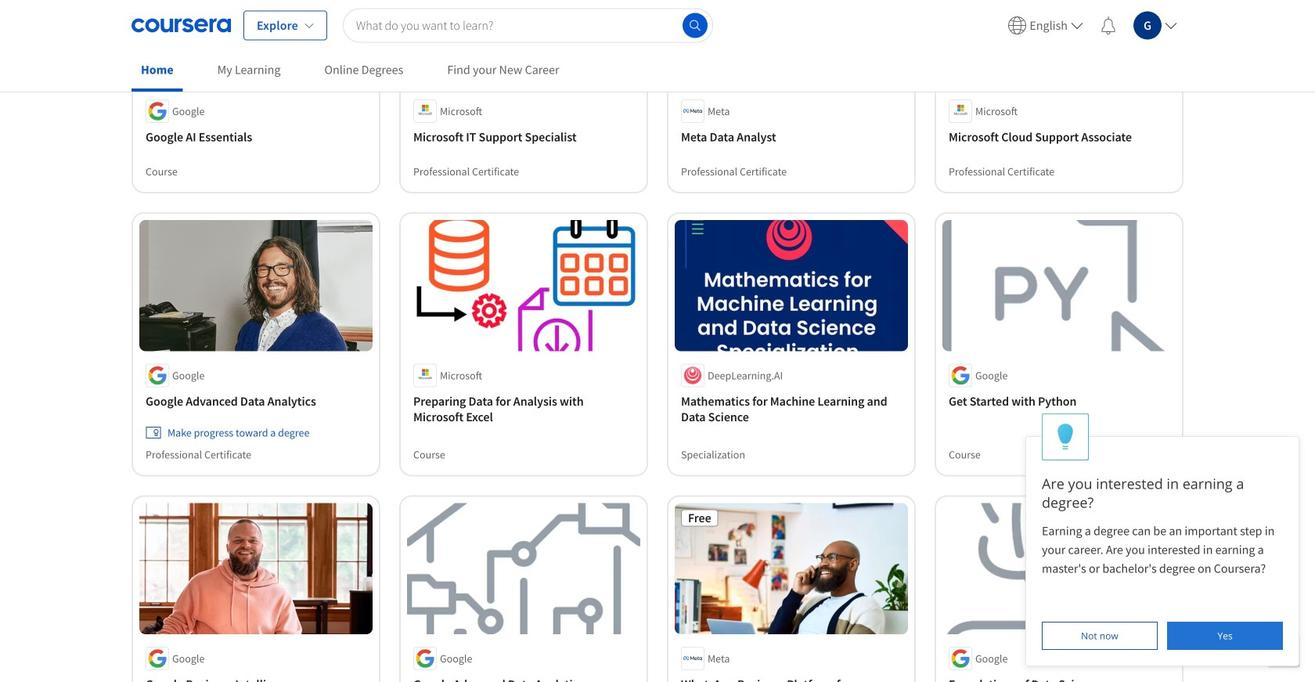 Task type: vqa. For each thing, say whether or not it's contained in the screenshot.
search box
yes



Task type: locate. For each thing, give the bounding box(es) containing it.
help center image
[[1275, 642, 1294, 660]]

alice element
[[1026, 414, 1300, 667]]

lightbulb tip image
[[1058, 423, 1074, 451]]

What do you want to learn? text field
[[343, 8, 714, 43]]

None search field
[[343, 8, 714, 43]]

menu
[[1002, 0, 1184, 51]]



Task type: describe. For each thing, give the bounding box(es) containing it.
coursera image
[[132, 13, 231, 38]]



